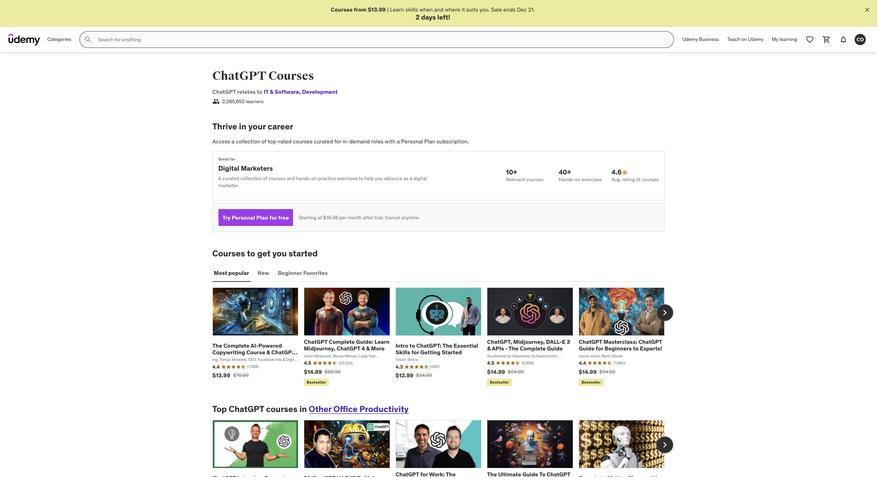 Task type: locate. For each thing, give the bounding box(es) containing it.
marketer.
[[218, 182, 239, 189]]

to left get
[[247, 249, 255, 259]]

shopping cart with 0 items image
[[823, 35, 831, 44]]

0 vertical spatial plan
[[425, 138, 436, 145]]

complete inside chatgpt complete guide: learn midjourney, chatgpt 4 & more
[[329, 339, 355, 346]]

udemy left business
[[683, 36, 698, 43]]

of down "marketers"
[[263, 176, 267, 182]]

& inside the complete ai-powered copywriting course & chatgpt course
[[267, 349, 270, 356]]

0 horizontal spatial plan
[[257, 214, 268, 221]]

you right get
[[273, 249, 287, 259]]

for left free
[[270, 214, 277, 221]]

0 vertical spatial and
[[435, 6, 444, 13]]

top
[[213, 404, 227, 415]]

udemy
[[683, 36, 698, 43], [749, 36, 764, 43]]

to right intro
[[410, 343, 415, 350]]

1 horizontal spatial udemy
[[749, 36, 764, 43]]

0 vertical spatial you
[[375, 176, 383, 182]]

exercises right practice
[[337, 176, 358, 182]]

0 horizontal spatial you
[[273, 249, 287, 259]]

0 horizontal spatial exercises
[[337, 176, 358, 182]]

courses to get you started
[[213, 249, 318, 259]]

access
[[213, 138, 230, 145]]

and left hands-
[[287, 176, 295, 182]]

for right skills
[[412, 349, 419, 356]]

guide left the 3 at bottom right
[[547, 346, 563, 353]]

new button
[[256, 265, 271, 282]]

complete left 'dall-'
[[520, 346, 546, 353]]

on inside great for digital marketers a curated collection of courses and hands-on practice exercises to help you advance as a digital marketer.
[[312, 176, 317, 182]]

1 horizontal spatial complete
[[329, 339, 355, 346]]

0 vertical spatial next image
[[660, 308, 671, 319]]

for left beginners
[[596, 346, 604, 353]]

to left experts!
[[633, 346, 639, 353]]

learn
[[390, 6, 404, 13], [375, 339, 390, 346]]

chatgpt, midjourney, dall-e 3 & apis - the complete guide
[[487, 339, 570, 353]]

getting
[[421, 349, 441, 356]]

curated left in-
[[314, 138, 333, 145]]

teach on udemy
[[728, 36, 764, 43]]

courses for courses to get you started
[[213, 249, 245, 259]]

get
[[257, 249, 271, 259]]

0 vertical spatial personal
[[401, 138, 423, 145]]

0 horizontal spatial complete
[[224, 343, 250, 350]]

chatgpt relates to it & software development
[[213, 88, 338, 95]]

try personal plan for free
[[223, 214, 289, 221]]

advance
[[384, 176, 403, 182]]

copywriting
[[213, 349, 245, 356]]

$16.58
[[323, 215, 338, 221]]

of inside great for digital marketers a curated collection of courses and hands-on practice exercises to help you advance as a digital marketer.
[[263, 176, 267, 182]]

2 vertical spatial courses
[[213, 249, 245, 259]]

1 vertical spatial curated
[[223, 176, 239, 182]]

a right "with"
[[397, 138, 400, 145]]

courses up software
[[269, 69, 314, 83]]

in left your
[[239, 121, 247, 132]]

0 horizontal spatial the
[[213, 343, 222, 350]]

you right help
[[375, 176, 383, 182]]

learn right guide:
[[375, 339, 390, 346]]

10+ relevant courses
[[506, 168, 544, 183]]

0 horizontal spatial on
[[312, 176, 317, 182]]

2 horizontal spatial a
[[410, 176, 413, 182]]

it
[[264, 88, 269, 95]]

complete left 4
[[329, 339, 355, 346]]

& right 4
[[366, 346, 370, 353]]

in left other
[[300, 404, 307, 415]]

1 horizontal spatial you
[[375, 176, 383, 182]]

1 horizontal spatial courses
[[269, 69, 314, 83]]

learn inside chatgpt complete guide: learn midjourney, chatgpt 4 & more
[[375, 339, 390, 346]]

powered
[[259, 343, 282, 350]]

rating
[[623, 177, 635, 183]]

4
[[362, 346, 365, 353]]

courses from $13.99 | learn skills when and where it suits you. sale ends dec 21. 2 days left!
[[331, 6, 535, 22]]

plan left subscription.
[[425, 138, 436, 145]]

and
[[435, 6, 444, 13], [287, 176, 295, 182]]

1 vertical spatial personal
[[232, 214, 255, 221]]

1 horizontal spatial plan
[[425, 138, 436, 145]]

$13.99
[[368, 6, 386, 13]]

0 horizontal spatial personal
[[232, 214, 255, 221]]

teach on udemy link
[[724, 31, 768, 48]]

2 horizontal spatial complete
[[520, 346, 546, 353]]

chatgpt masterclass: chatgpt guide for beginners to experts! link
[[579, 339, 663, 353]]

on left practice
[[312, 176, 317, 182]]

1 horizontal spatial guide
[[579, 346, 595, 353]]

Search for anything text field
[[97, 34, 666, 46]]

1 guide from the left
[[547, 346, 563, 353]]

the complete ai-powered copywriting course & chatgpt course link
[[213, 343, 298, 363]]

notifications image
[[840, 35, 848, 44]]

small image
[[622, 169, 629, 176]]

2 next image from the top
[[660, 440, 671, 451]]

started
[[289, 249, 318, 259]]

starting at $16.58 per month after trial. cancel anytime.
[[299, 215, 420, 221]]

to left help
[[359, 176, 363, 182]]

exercises left avg.
[[582, 177, 603, 183]]

1 vertical spatial in
[[300, 404, 307, 415]]

complete inside the complete ai-powered copywriting course & chatgpt course
[[224, 343, 250, 350]]

curated inside great for digital marketers a curated collection of courses and hands-on practice exercises to help you advance as a digital marketer.
[[223, 176, 239, 182]]

on inside 40+ hands-on exercises
[[575, 177, 581, 183]]

apis
[[492, 346, 504, 353]]

chatgpt complete guide: learn midjourney, chatgpt 4 & more link
[[304, 339, 390, 353]]

guide:
[[356, 339, 374, 346]]

midjourney,
[[514, 339, 545, 346], [304, 346, 336, 353]]

cancel
[[385, 215, 400, 221]]

courses up most popular at left
[[213, 249, 245, 259]]

a right access on the left top
[[232, 138, 235, 145]]

21.
[[529, 6, 535, 13]]

2 carousel element from the top
[[213, 421, 674, 478]]

1 vertical spatial next image
[[660, 440, 671, 451]]

next image
[[660, 308, 671, 319], [660, 440, 671, 451]]

1 vertical spatial courses
[[269, 69, 314, 83]]

the complete ai-powered copywriting course & chatgpt course
[[213, 343, 295, 363]]

for right great
[[230, 157, 235, 162]]

udemy left the my
[[749, 36, 764, 43]]

marketers
[[241, 164, 273, 173]]

intro
[[396, 343, 409, 350]]

hands-
[[559, 177, 575, 183]]

0 vertical spatial in
[[239, 121, 247, 132]]

exercises
[[337, 176, 358, 182], [582, 177, 603, 183]]

to left it
[[257, 88, 263, 95]]

1 vertical spatial and
[[287, 176, 295, 182]]

to
[[257, 88, 263, 95], [359, 176, 363, 182], [247, 249, 255, 259], [410, 343, 415, 350], [633, 346, 639, 353]]

categories button
[[43, 31, 75, 48]]

3
[[567, 339, 570, 346]]

to inside intro to chatgpt: the essential skills for getting started
[[410, 343, 415, 350]]

in-
[[343, 138, 350, 145]]

courses
[[331, 6, 353, 13], [269, 69, 314, 83], [213, 249, 245, 259]]

a
[[218, 176, 222, 182]]

1 horizontal spatial learn
[[390, 6, 404, 13]]

at
[[318, 215, 322, 221]]

on right 'teach'
[[742, 36, 747, 43]]

to inside great for digital marketers a curated collection of courses and hands-on practice exercises to help you advance as a digital marketer.
[[359, 176, 363, 182]]

a right as
[[410, 176, 413, 182]]

& right ai-
[[267, 349, 270, 356]]

carousel element
[[213, 288, 674, 388], [213, 421, 674, 478]]

2 horizontal spatial courses
[[331, 6, 353, 13]]

great for digital marketers a curated collection of courses and hands-on practice exercises to help you advance as a digital marketer.
[[218, 157, 427, 189]]

essential
[[454, 343, 479, 350]]

0 vertical spatial curated
[[314, 138, 333, 145]]

free
[[278, 214, 289, 221]]

0 horizontal spatial and
[[287, 176, 295, 182]]

and up left!
[[435, 6, 444, 13]]

plan left free
[[257, 214, 268, 221]]

& left apis
[[487, 346, 491, 353]]

courses inside 'courses from $13.99 | learn skills when and where it suits you. sale ends dec 21. 2 days left!'
[[331, 6, 353, 13]]

guide right the 3 at bottom right
[[579, 346, 595, 353]]

productivity
[[360, 404, 409, 415]]

collection down digital marketers link
[[241, 176, 262, 182]]

0 horizontal spatial learn
[[375, 339, 390, 346]]

a
[[232, 138, 235, 145], [397, 138, 400, 145], [410, 176, 413, 182]]

1 vertical spatial learn
[[375, 339, 390, 346]]

curated
[[314, 138, 333, 145], [223, 176, 239, 182]]

1 horizontal spatial curated
[[314, 138, 333, 145]]

-
[[506, 346, 508, 353]]

1 vertical spatial plan
[[257, 214, 268, 221]]

2 udemy from the left
[[749, 36, 764, 43]]

1 horizontal spatial midjourney,
[[514, 339, 545, 346]]

the inside intro to chatgpt: the essential skills for getting started
[[443, 343, 453, 350]]

1 horizontal spatial and
[[435, 6, 444, 13]]

0 horizontal spatial udemy
[[683, 36, 698, 43]]

1 carousel element from the top
[[213, 288, 674, 388]]

midjourney, inside chatgpt complete guide: learn midjourney, chatgpt 4 & more
[[304, 346, 336, 353]]

great
[[218, 157, 229, 162]]

software
[[275, 88, 299, 95]]

chatgpt
[[213, 69, 266, 83], [213, 88, 236, 95], [304, 339, 328, 346], [579, 339, 603, 346], [639, 339, 663, 346], [337, 346, 361, 353], [272, 349, 295, 356], [229, 404, 264, 415]]

0 vertical spatial courses
[[331, 6, 353, 13]]

1 vertical spatial carousel element
[[213, 421, 674, 478]]

1 vertical spatial collection
[[241, 176, 262, 182]]

complete left ai-
[[224, 343, 250, 350]]

business
[[700, 36, 719, 43]]

courses
[[293, 138, 313, 145], [269, 176, 286, 182], [527, 177, 544, 183], [642, 177, 659, 183], [266, 404, 298, 415]]

0 vertical spatial carousel element
[[213, 288, 674, 388]]

0 vertical spatial learn
[[390, 6, 404, 13]]

personal inside "link"
[[232, 214, 255, 221]]

of right rating
[[637, 177, 641, 183]]

you.
[[480, 6, 490, 13]]

top chatgpt courses in other office productivity
[[213, 404, 409, 415]]

and inside great for digital marketers a curated collection of courses and hands-on practice exercises to help you advance as a digital marketer.
[[287, 176, 295, 182]]

courses left from
[[331, 6, 353, 13]]

2 horizontal spatial the
[[509, 346, 519, 353]]

personal right "with"
[[401, 138, 423, 145]]

my
[[772, 36, 779, 43]]

1 horizontal spatial in
[[300, 404, 307, 415]]

1 horizontal spatial the
[[443, 343, 453, 350]]

& inside chatgpt complete guide: learn midjourney, chatgpt 4 & more
[[366, 346, 370, 353]]

other office productivity link
[[309, 404, 409, 415]]

personal right try
[[232, 214, 255, 221]]

0 horizontal spatial guide
[[547, 346, 563, 353]]

for inside chatgpt masterclass: chatgpt guide for beginners to experts!
[[596, 346, 604, 353]]

1 horizontal spatial exercises
[[582, 177, 603, 183]]

of
[[262, 138, 267, 145], [263, 176, 267, 182], [637, 177, 641, 183]]

chatgpt inside the complete ai-powered copywriting course & chatgpt course
[[272, 349, 295, 356]]

curated up marketer.
[[223, 176, 239, 182]]

avg.
[[612, 177, 621, 183]]

4.6
[[612, 168, 622, 177]]

courses inside great for digital marketers a curated collection of courses and hands-on practice exercises to help you advance as a digital marketer.
[[269, 176, 286, 182]]

where
[[445, 6, 461, 13]]

on right the 40+
[[575, 177, 581, 183]]

complete for midjourney,
[[329, 339, 355, 346]]

learn right |
[[390, 6, 404, 13]]

collection down thrive in your career
[[236, 138, 260, 145]]

1 horizontal spatial on
[[575, 177, 581, 183]]

0 horizontal spatial courses
[[213, 249, 245, 259]]

it
[[462, 6, 465, 13]]

2 guide from the left
[[579, 346, 595, 353]]

courses for courses from $13.99 | learn skills when and where it suits you. sale ends dec 21. 2 days left!
[[331, 6, 353, 13]]

0 horizontal spatial curated
[[223, 176, 239, 182]]

0 horizontal spatial in
[[239, 121, 247, 132]]

skills
[[396, 349, 411, 356]]

0 horizontal spatial midjourney,
[[304, 346, 336, 353]]



Task type: vqa. For each thing, say whether or not it's contained in the screenshot.
left Courses
yes



Task type: describe. For each thing, give the bounding box(es) containing it.
beginner
[[278, 270, 302, 277]]

subscription.
[[437, 138, 469, 145]]

dall-
[[546, 339, 562, 346]]

guide inside chatgpt masterclass: chatgpt guide for beginners to experts!
[[579, 346, 595, 353]]

experts!
[[640, 346, 663, 353]]

most popular button
[[213, 265, 251, 282]]

skills
[[406, 6, 418, 13]]

favorites
[[303, 270, 328, 277]]

1 udemy from the left
[[683, 36, 698, 43]]

exercises inside great for digital marketers a curated collection of courses and hands-on practice exercises to help you advance as a digital marketer.
[[337, 176, 358, 182]]

udemy business link
[[679, 31, 724, 48]]

and inside 'courses from $13.99 | learn skills when and where it suits you. sale ends dec 21. 2 days left!'
[[435, 6, 444, 13]]

the inside the complete ai-powered copywriting course & chatgpt course
[[213, 343, 222, 350]]

categories
[[47, 36, 71, 43]]

more
[[371, 346, 385, 353]]

to inside chatgpt masterclass: chatgpt guide for beginners to experts!
[[633, 346, 639, 353]]

beginners
[[605, 346, 632, 353]]

other
[[309, 404, 332, 415]]

practice
[[318, 176, 336, 182]]

udemy business
[[683, 36, 719, 43]]

the inside chatgpt, midjourney, dall-e 3 & apis - the complete guide
[[509, 346, 519, 353]]

close image
[[864, 6, 871, 13]]

starting
[[299, 215, 317, 221]]

learn inside 'courses from $13.99 | learn skills when and where it suits you. sale ends dec 21. 2 days left!'
[[390, 6, 404, 13]]

development
[[302, 88, 338, 95]]

submit search image
[[84, 35, 93, 44]]

dec
[[517, 6, 527, 13]]

0 horizontal spatial course
[[213, 356, 231, 363]]

month
[[348, 215, 362, 221]]

udemy image
[[8, 34, 40, 46]]

a inside great for digital marketers a curated collection of courses and hands-on practice exercises to help you advance as a digital marketer.
[[410, 176, 413, 182]]

40+
[[559, 168, 572, 177]]

hands-
[[296, 176, 312, 182]]

1 horizontal spatial course
[[247, 349, 265, 356]]

chatgpt,
[[487, 339, 512, 346]]

after
[[363, 215, 373, 221]]

digital marketers link
[[218, 164, 273, 173]]

digital
[[414, 176, 427, 182]]

ends
[[504, 6, 516, 13]]

your
[[248, 121, 266, 132]]

& inside chatgpt, midjourney, dall-e 3 & apis - the complete guide
[[487, 346, 491, 353]]

for inside try personal plan for free "link"
[[270, 214, 277, 221]]

when
[[420, 6, 433, 13]]

top-
[[268, 138, 279, 145]]

of left top-
[[262, 138, 267, 145]]

most
[[214, 270, 227, 277]]

beginner favorites button
[[277, 265, 329, 282]]

chatgpt masterclass: chatgpt guide for beginners to experts!
[[579, 339, 663, 353]]

beginner favorites
[[278, 270, 328, 277]]

complete for copywriting
[[224, 343, 250, 350]]

thrive
[[213, 121, 237, 132]]

per
[[339, 215, 347, 221]]

my learning
[[772, 36, 798, 43]]

complete inside chatgpt, midjourney, dall-e 3 & apis - the complete guide
[[520, 346, 546, 353]]

plan inside try personal plan for free "link"
[[257, 214, 268, 221]]

midjourney, inside chatgpt, midjourney, dall-e 3 & apis - the complete guide
[[514, 339, 545, 346]]

courses inside 10+ relevant courses
[[527, 177, 544, 183]]

exercises inside 40+ hands-on exercises
[[582, 177, 603, 183]]

2 horizontal spatial on
[[742, 36, 747, 43]]

e
[[562, 339, 566, 346]]

10+
[[506, 168, 518, 177]]

anytime.
[[402, 215, 420, 221]]

my learning link
[[768, 31, 802, 48]]

wishlist image
[[806, 35, 815, 44]]

1 vertical spatial you
[[273, 249, 287, 259]]

new
[[258, 270, 269, 277]]

learning
[[780, 36, 798, 43]]

carousel element containing chatgpt complete guide: learn midjourney, chatgpt 4 & more
[[213, 288, 674, 388]]

relates
[[237, 88, 256, 95]]

rated
[[279, 138, 292, 145]]

try
[[223, 214, 231, 221]]

1 next image from the top
[[660, 308, 671, 319]]

avg. rating of courses
[[612, 177, 659, 183]]

with
[[385, 138, 396, 145]]

suits
[[467, 6, 479, 13]]

0 vertical spatial collection
[[236, 138, 260, 145]]

try personal plan for free link
[[218, 210, 293, 226]]

you inside great for digital marketers a curated collection of courses and hands-on practice exercises to help you advance as a digital marketer.
[[375, 176, 383, 182]]

1 horizontal spatial a
[[397, 138, 400, 145]]

collection inside great for digital marketers a curated collection of courses and hands-on practice exercises to help you advance as a digital marketer.
[[241, 176, 262, 182]]

as
[[404, 176, 409, 182]]

chatgpt complete guide: learn midjourney, chatgpt 4 & more
[[304, 339, 390, 353]]

2,285,652 learners
[[222, 98, 264, 105]]

guide inside chatgpt, midjourney, dall-e 3 & apis - the complete guide
[[547, 346, 563, 353]]

development link
[[299, 88, 338, 95]]

from
[[354, 6, 367, 13]]

for inside intro to chatgpt: the essential skills for getting started
[[412, 349, 419, 356]]

it & software link
[[264, 88, 299, 95]]

ai-
[[251, 343, 259, 350]]

0 horizontal spatial a
[[232, 138, 235, 145]]

40+ hands-on exercises
[[559, 168, 603, 183]]

started
[[442, 349, 462, 356]]

relevant
[[506, 177, 526, 183]]

popular
[[229, 270, 249, 277]]

& right it
[[270, 88, 274, 95]]

small image
[[213, 98, 220, 105]]

thrive in your career element
[[213, 121, 665, 232]]

for left in-
[[335, 138, 341, 145]]

chatgpt, midjourney, dall-e 3 & apis - the complete guide link
[[487, 339, 570, 353]]

for inside great for digital marketers a curated collection of courses and hands-on practice exercises to help you advance as a digital marketer.
[[230, 157, 235, 162]]

1 horizontal spatial personal
[[401, 138, 423, 145]]

co link
[[853, 31, 869, 48]]

co
[[857, 36, 864, 43]]

learners
[[246, 98, 264, 105]]

help
[[365, 176, 374, 182]]

|
[[387, 6, 389, 13]]

intro to chatgpt: the essential skills for getting started link
[[396, 343, 479, 356]]



